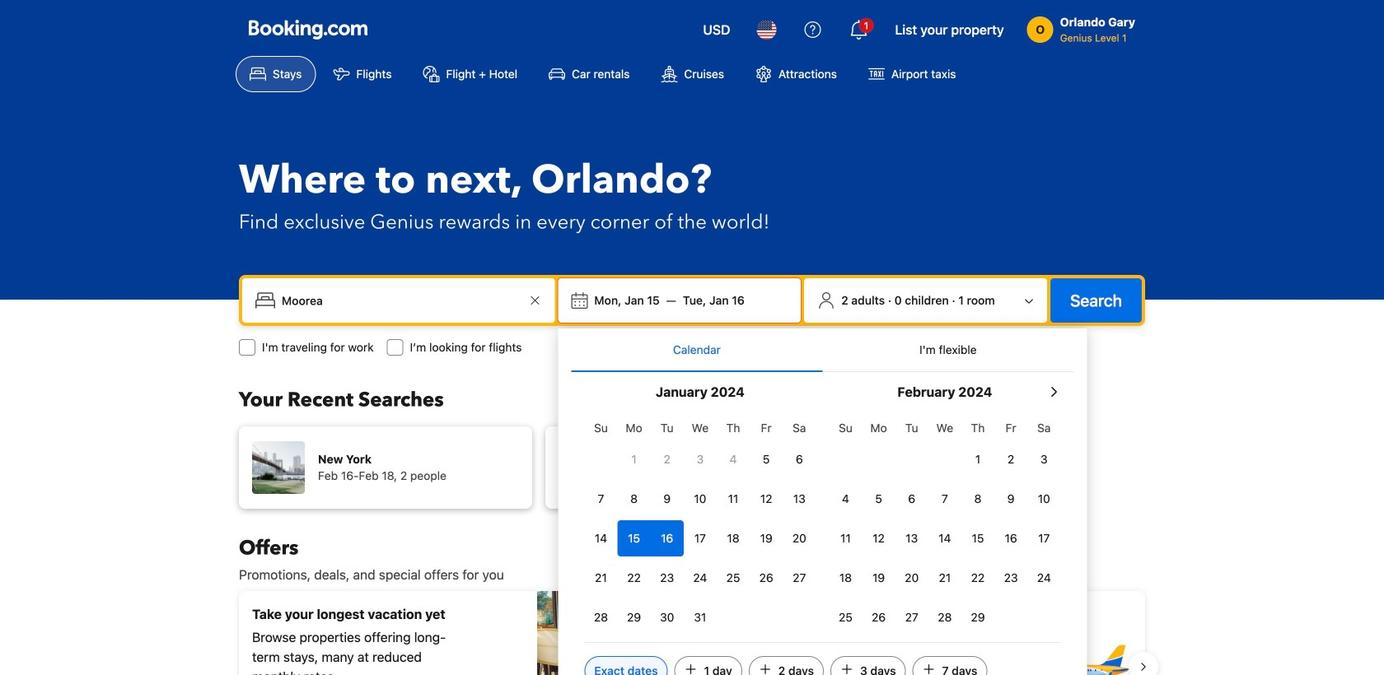 Task type: vqa. For each thing, say whether or not it's contained in the screenshot.
"4 january 2024" checkbox
yes



Task type: describe. For each thing, give the bounding box(es) containing it.
1 cell from the left
[[617, 517, 651, 557]]

25 February 2024 checkbox
[[829, 600, 862, 636]]

25 January 2024 checkbox
[[717, 560, 750, 596]]

30 January 2024 checkbox
[[651, 600, 684, 636]]

13 February 2024 checkbox
[[895, 521, 928, 557]]

4 January 2024 checkbox
[[717, 442, 750, 478]]

28 February 2024 checkbox
[[928, 600, 961, 636]]

fly away to your dream vacation image
[[1017, 610, 1132, 676]]

booking.com image
[[249, 20, 367, 40]]

7 January 2024 checkbox
[[584, 481, 617, 517]]

26 February 2024 checkbox
[[862, 600, 895, 636]]

24 February 2024 checkbox
[[1028, 560, 1061, 596]]

28 January 2024 checkbox
[[584, 600, 617, 636]]

26 January 2024 checkbox
[[750, 560, 783, 596]]

18 January 2024 checkbox
[[717, 521, 750, 557]]

27 February 2024 checkbox
[[895, 600, 928, 636]]

24 January 2024 checkbox
[[684, 560, 717, 596]]

14 February 2024 checkbox
[[928, 521, 961, 557]]

18 February 2024 checkbox
[[829, 560, 862, 596]]

29 February 2024 checkbox
[[961, 600, 994, 636]]

12 February 2024 checkbox
[[862, 521, 895, 557]]

5 January 2024 checkbox
[[750, 442, 783, 478]]

22 February 2024 checkbox
[[961, 560, 994, 596]]

15 January 2024 checkbox
[[617, 521, 651, 557]]

take your longest vacation yet image
[[537, 592, 685, 676]]

27 January 2024 checkbox
[[783, 560, 816, 596]]

3 January 2024 checkbox
[[684, 442, 717, 478]]

10 February 2024 checkbox
[[1028, 481, 1061, 517]]

22 January 2024 checkbox
[[617, 560, 651, 596]]

12 January 2024 checkbox
[[750, 481, 783, 517]]

9 February 2024 checkbox
[[994, 481, 1028, 517]]

16 February 2024 checkbox
[[994, 521, 1028, 557]]

6 January 2024 checkbox
[[783, 442, 816, 478]]

19 February 2024 checkbox
[[862, 560, 895, 596]]

4 February 2024 checkbox
[[829, 481, 862, 517]]



Task type: locate. For each thing, give the bounding box(es) containing it.
20 January 2024 checkbox
[[783, 521, 816, 557]]

20 February 2024 checkbox
[[895, 560, 928, 596]]

0 horizontal spatial grid
[[584, 412, 816, 636]]

21 February 2024 checkbox
[[928, 560, 961, 596]]

2 February 2024 checkbox
[[994, 442, 1028, 478]]

2 cell from the left
[[651, 517, 684, 557]]

17 January 2024 checkbox
[[684, 521, 717, 557]]

23 February 2024 checkbox
[[994, 560, 1028, 596]]

2 January 2024 checkbox
[[651, 442, 684, 478]]

6 February 2024 checkbox
[[895, 481, 928, 517]]

1 February 2024 checkbox
[[961, 442, 994, 478]]

9 January 2024 checkbox
[[651, 481, 684, 517]]

8 February 2024 checkbox
[[961, 481, 994, 517]]

23 January 2024 checkbox
[[651, 560, 684, 596]]

13 January 2024 checkbox
[[783, 481, 816, 517]]

31 January 2024 checkbox
[[684, 600, 717, 636]]

21 January 2024 checkbox
[[584, 560, 617, 596]]

2 grid from the left
[[829, 412, 1061, 636]]

11 February 2024 checkbox
[[829, 521, 862, 557]]

16 January 2024 checkbox
[[651, 521, 684, 557]]

grid
[[584, 412, 816, 636], [829, 412, 1061, 636]]

10 January 2024 checkbox
[[684, 481, 717, 517]]

tab list
[[571, 329, 1074, 373]]

5 February 2024 checkbox
[[862, 481, 895, 517]]

8 January 2024 checkbox
[[617, 481, 651, 517]]

14 January 2024 checkbox
[[584, 521, 617, 557]]

3 February 2024 checkbox
[[1028, 442, 1061, 478]]

Where are you going? field
[[275, 286, 525, 316]]

7 February 2024 checkbox
[[928, 481, 961, 517]]

19 January 2024 checkbox
[[750, 521, 783, 557]]

1 January 2024 checkbox
[[617, 442, 651, 478]]

your account menu orlando gary genius level 1 element
[[1027, 7, 1142, 45]]

17 February 2024 checkbox
[[1028, 521, 1061, 557]]

15 February 2024 checkbox
[[961, 521, 994, 557]]

region
[[226, 585, 1158, 676]]

1 horizontal spatial grid
[[829, 412, 1061, 636]]

29 January 2024 checkbox
[[617, 600, 651, 636]]

cell up '22 january 2024' checkbox
[[617, 517, 651, 557]]

11 January 2024 checkbox
[[717, 481, 750, 517]]

cell
[[617, 517, 651, 557], [651, 517, 684, 557]]

cell up 23 january 2024 checkbox on the left bottom of page
[[651, 517, 684, 557]]

1 grid from the left
[[584, 412, 816, 636]]



